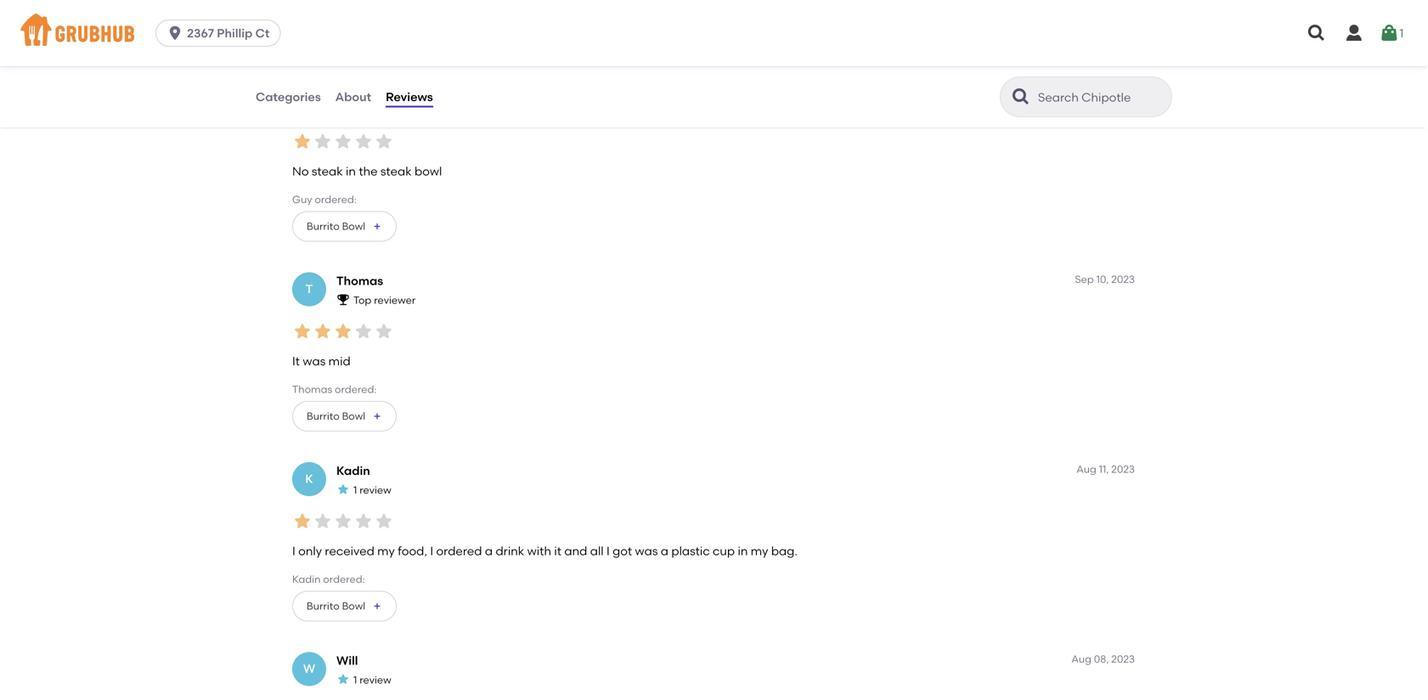 Task type: describe. For each thing, give the bounding box(es) containing it.
reviews button
[[385, 66, 434, 127]]

ordered: for received
[[323, 573, 365, 585]]

2 svg image from the left
[[1344, 23, 1365, 43]]

all
[[590, 544, 604, 558]]

1 vertical spatial was
[[635, 544, 658, 558]]

11,
[[1099, 463, 1109, 475]]

2367
[[187, 26, 214, 40]]

sep 15, 2023
[[1076, 83, 1135, 95]]

phillip
[[217, 26, 253, 40]]

no
[[292, 164, 309, 179]]

ct
[[255, 26, 270, 40]]

plus icon image for received
[[372, 601, 382, 611]]

categories button
[[255, 66, 322, 127]]

received
[[325, 544, 375, 558]]

t
[[306, 282, 313, 296]]

top reviewer
[[353, 294, 416, 306]]

trophy icon image
[[336, 293, 350, 306]]

1 steak from the left
[[312, 164, 343, 179]]

w
[[303, 662, 315, 676]]

sep for no steak in the steak bowl
[[1076, 83, 1094, 95]]

aug 11, 2023
[[1077, 463, 1135, 475]]

kadin for kadin
[[336, 463, 370, 478]]

review for will
[[360, 674, 391, 686]]

0 vertical spatial in
[[346, 164, 356, 179]]

thomas for thomas ordered:
[[292, 383, 332, 396]]

2 i from the left
[[430, 544, 433, 558]]

svg image inside 1 button
[[1379, 23, 1400, 43]]

with
[[527, 544, 551, 558]]

2 steak from the left
[[381, 164, 412, 179]]

1 review for kadin
[[353, 484, 391, 496]]

2367 phillip ct
[[187, 26, 270, 40]]

thomas ordered:
[[292, 383, 377, 396]]

bag.
[[771, 544, 798, 558]]

2023 for no steak in the steak bowl
[[1112, 83, 1135, 95]]

food,
[[398, 544, 427, 558]]

it
[[292, 354, 300, 369]]

2 my from the left
[[751, 544, 769, 558]]

ordered: for mid
[[335, 383, 377, 396]]

burrito bowl button for in
[[292, 211, 397, 242]]

burrito bowl button for received
[[292, 591, 397, 621]]

burrito bowl for in
[[307, 220, 365, 232]]

1 my from the left
[[377, 544, 395, 558]]

guy ordered:
[[292, 193, 357, 206]]

search icon image
[[1011, 87, 1032, 107]]

burrito bowl button for mid
[[292, 401, 397, 431]]

aug for kadin
[[1077, 463, 1097, 475]]

burrito for only
[[307, 600, 340, 612]]

burrito for steak
[[307, 220, 340, 232]]

reviewer
[[374, 294, 416, 306]]

1 horizontal spatial in
[[738, 544, 748, 558]]



Task type: locate. For each thing, give the bounding box(es) containing it.
1 button
[[1379, 18, 1404, 48]]

thomas up top
[[336, 273, 383, 288]]

2 review from the top
[[360, 674, 391, 686]]

steak
[[312, 164, 343, 179], [381, 164, 412, 179]]

aug 08, 2023
[[1072, 653, 1135, 665]]

sep left 10,
[[1075, 273, 1094, 285]]

in right 'cup'
[[738, 544, 748, 558]]

plus icon image down received
[[372, 601, 382, 611]]

burrito bowl
[[307, 220, 365, 232], [307, 410, 365, 422], [307, 600, 365, 612]]

1 vertical spatial review
[[360, 674, 391, 686]]

about
[[335, 90, 371, 104]]

3 bowl from the top
[[342, 600, 365, 612]]

aug left the 11,
[[1077, 463, 1097, 475]]

review right w
[[360, 674, 391, 686]]

thomas
[[336, 273, 383, 288], [292, 383, 332, 396]]

my left 'bag.'
[[751, 544, 769, 558]]

was right got
[[635, 544, 658, 558]]

1
[[1400, 26, 1404, 40], [353, 484, 357, 496], [353, 674, 357, 686]]

guy down no
[[292, 193, 312, 206]]

2 vertical spatial burrito
[[307, 600, 340, 612]]

0 vertical spatial guy
[[336, 84, 360, 98]]

15,
[[1097, 83, 1109, 95]]

1 horizontal spatial a
[[661, 544, 669, 558]]

0 vertical spatial sep
[[1076, 83, 1094, 95]]

0 horizontal spatial svg image
[[1307, 23, 1327, 43]]

reviews
[[362, 104, 398, 116]]

kadin down the only
[[292, 573, 321, 585]]

review up received
[[360, 484, 391, 496]]

1 for will
[[353, 674, 357, 686]]

top
[[353, 294, 372, 306]]

a
[[485, 544, 493, 558], [661, 544, 669, 558]]

burrito
[[307, 220, 340, 232], [307, 410, 340, 422], [307, 600, 340, 612]]

drink
[[496, 544, 524, 558]]

a left the 'plastic'
[[661, 544, 669, 558]]

was
[[303, 354, 326, 369], [635, 544, 658, 558]]

2 reviews
[[353, 104, 398, 116]]

1 vertical spatial burrito bowl button
[[292, 401, 397, 431]]

3 i from the left
[[607, 544, 610, 558]]

bowl for mid
[[342, 410, 365, 422]]

2 sep from the top
[[1075, 273, 1094, 285]]

0 vertical spatial was
[[303, 354, 326, 369]]

2367 phillip ct button
[[156, 20, 287, 47]]

2 1 review from the top
[[353, 674, 391, 686]]

review for kadin
[[360, 484, 391, 496]]

svg image
[[1307, 23, 1327, 43], [1344, 23, 1365, 43], [1379, 23, 1400, 43]]

2 vertical spatial burrito bowl
[[307, 600, 365, 612]]

2 vertical spatial bowl
[[342, 600, 365, 612]]

steak right the at the left of the page
[[381, 164, 412, 179]]

plus icon image for in
[[372, 221, 382, 231]]

main navigation navigation
[[0, 0, 1427, 66]]

2 plus icon image from the top
[[372, 411, 382, 421]]

burrito bowl down the guy ordered:
[[307, 220, 365, 232]]

0 vertical spatial bowl
[[342, 220, 365, 232]]

1 horizontal spatial steak
[[381, 164, 412, 179]]

1 bowl from the top
[[342, 220, 365, 232]]

1 vertical spatial kadin
[[292, 573, 321, 585]]

2 2023 from the top
[[1112, 273, 1135, 285]]

3 burrito bowl from the top
[[307, 600, 365, 612]]

2 vertical spatial 1
[[353, 674, 357, 686]]

plastic
[[672, 544, 710, 558]]

1 burrito bowl from the top
[[307, 220, 365, 232]]

thomas down 'it was mid'
[[292, 383, 332, 396]]

bowl down kadin ordered:
[[342, 600, 365, 612]]

my
[[377, 544, 395, 558], [751, 544, 769, 558]]

4 2023 from the top
[[1112, 653, 1135, 665]]

1 review for will
[[353, 674, 391, 686]]

it was mid
[[292, 354, 351, 369]]

steak right no
[[312, 164, 343, 179]]

reviews
[[386, 90, 433, 104]]

burrito down thomas ordered:
[[307, 410, 340, 422]]

1 horizontal spatial thomas
[[336, 273, 383, 288]]

2023
[[1112, 83, 1135, 95], [1112, 273, 1135, 285], [1112, 463, 1135, 475], [1112, 653, 1135, 665]]

burrito bowl down kadin ordered:
[[307, 600, 365, 612]]

2 bowl from the top
[[342, 410, 365, 422]]

3 burrito bowl button from the top
[[292, 591, 397, 621]]

bowl
[[342, 220, 365, 232], [342, 410, 365, 422], [342, 600, 365, 612]]

1 vertical spatial aug
[[1072, 653, 1092, 665]]

2 vertical spatial ordered:
[[323, 573, 365, 585]]

no steak in the steak bowl
[[292, 164, 442, 179]]

2 vertical spatial plus icon image
[[372, 601, 382, 611]]

bowl for received
[[342, 600, 365, 612]]

0 vertical spatial burrito bowl
[[307, 220, 365, 232]]

2 burrito bowl from the top
[[307, 410, 365, 422]]

1 vertical spatial plus icon image
[[372, 411, 382, 421]]

1 horizontal spatial i
[[430, 544, 433, 558]]

plus icon image for mid
[[372, 411, 382, 421]]

1 inside button
[[1400, 26, 1404, 40]]

burrito bowl button down the guy ordered:
[[292, 211, 397, 242]]

0 horizontal spatial in
[[346, 164, 356, 179]]

2023 for i only received my food, i ordered a drink with it and all i got was a plastic cup in my bag.
[[1112, 463, 1135, 475]]

guy for guy
[[336, 84, 360, 98]]

i right all
[[607, 544, 610, 558]]

ordered
[[436, 544, 482, 558]]

0 horizontal spatial i
[[292, 544, 295, 558]]

1 1 review from the top
[[353, 484, 391, 496]]

kadin
[[336, 463, 370, 478], [292, 573, 321, 585]]

i
[[292, 544, 295, 558], [430, 544, 433, 558], [607, 544, 610, 558]]

1 vertical spatial burrito bowl
[[307, 410, 365, 422]]

0 horizontal spatial kadin
[[292, 573, 321, 585]]

1 sep from the top
[[1076, 83, 1094, 95]]

g
[[304, 92, 314, 106]]

plus icon image
[[372, 221, 382, 231], [372, 411, 382, 421], [372, 601, 382, 611]]

2 vertical spatial burrito bowl button
[[292, 591, 397, 621]]

burrito bowl button down thomas ordered:
[[292, 401, 397, 431]]

2
[[353, 104, 359, 116]]

bowl for in
[[342, 220, 365, 232]]

1 burrito bowl button from the top
[[292, 211, 397, 242]]

guy
[[336, 84, 360, 98], [292, 193, 312, 206]]

ordered: down no steak in the steak bowl
[[315, 193, 357, 206]]

0 vertical spatial 1
[[1400, 26, 1404, 40]]

0 horizontal spatial thomas
[[292, 383, 332, 396]]

1 burrito from the top
[[307, 220, 340, 232]]

burrito bowl for received
[[307, 600, 365, 612]]

kadin right k
[[336, 463, 370, 478]]

was right it
[[303, 354, 326, 369]]

burrito for was
[[307, 410, 340, 422]]

it
[[554, 544, 562, 558]]

1 horizontal spatial svg image
[[1344, 23, 1365, 43]]

3 plus icon image from the top
[[372, 601, 382, 611]]

about button
[[334, 66, 372, 127]]

0 horizontal spatial guy
[[292, 193, 312, 206]]

1 vertical spatial in
[[738, 544, 748, 558]]

1 svg image from the left
[[1307, 23, 1327, 43]]

ordered: down mid
[[335, 383, 377, 396]]

will
[[336, 653, 358, 668]]

bowl
[[415, 164, 442, 179]]

burrito bowl button down kadin ordered:
[[292, 591, 397, 621]]

2023 right 15,
[[1112, 83, 1135, 95]]

in left the at the left of the page
[[346, 164, 356, 179]]

0 vertical spatial burrito
[[307, 220, 340, 232]]

bowl down the guy ordered:
[[342, 220, 365, 232]]

0 horizontal spatial steak
[[312, 164, 343, 179]]

10,
[[1097, 273, 1109, 285]]

2 horizontal spatial svg image
[[1379, 23, 1400, 43]]

aug for will
[[1072, 653, 1092, 665]]

2 a from the left
[[661, 544, 669, 558]]

mid
[[329, 354, 351, 369]]

1 vertical spatial bowl
[[342, 410, 365, 422]]

categories
[[256, 90, 321, 104]]

1 review down will on the bottom
[[353, 674, 391, 686]]

plus icon image down thomas ordered:
[[372, 411, 382, 421]]

i right the food,
[[430, 544, 433, 558]]

ordered: down received
[[323, 573, 365, 585]]

1 for kadin
[[353, 484, 357, 496]]

i left the only
[[292, 544, 295, 558]]

1 vertical spatial 1 review
[[353, 674, 391, 686]]

sep 10, 2023
[[1075, 273, 1135, 285]]

0 vertical spatial aug
[[1077, 463, 1097, 475]]

in
[[346, 164, 356, 179], [738, 544, 748, 558]]

0 vertical spatial review
[[360, 484, 391, 496]]

2 burrito from the top
[[307, 410, 340, 422]]

1 vertical spatial sep
[[1075, 273, 1094, 285]]

guy up the '2'
[[336, 84, 360, 98]]

2 horizontal spatial i
[[607, 544, 610, 558]]

aug
[[1077, 463, 1097, 475], [1072, 653, 1092, 665]]

burrito bowl button
[[292, 211, 397, 242], [292, 401, 397, 431], [292, 591, 397, 621]]

my left the food,
[[377, 544, 395, 558]]

1 vertical spatial 1
[[353, 484, 357, 496]]

2023 right 10,
[[1112, 273, 1135, 285]]

star icon image
[[292, 131, 313, 152], [313, 131, 333, 152], [333, 131, 353, 152], [353, 131, 374, 152], [374, 131, 394, 152], [292, 321, 313, 341], [313, 321, 333, 341], [333, 321, 353, 341], [353, 321, 374, 341], [374, 321, 394, 341], [336, 483, 350, 496], [292, 511, 313, 531], [313, 511, 333, 531], [333, 511, 353, 531], [353, 511, 374, 531], [374, 511, 394, 531], [336, 673, 350, 686]]

2023 right the 08,
[[1112, 653, 1135, 665]]

1 plus icon image from the top
[[372, 221, 382, 231]]

k
[[305, 472, 313, 486]]

1 i from the left
[[292, 544, 295, 558]]

i only received my food, i ordered a drink with it and all i got was a plastic cup in my bag.
[[292, 544, 798, 558]]

1 review
[[353, 484, 391, 496], [353, 674, 391, 686]]

0 vertical spatial 1 review
[[353, 484, 391, 496]]

burrito down the guy ordered:
[[307, 220, 340, 232]]

the
[[359, 164, 378, 179]]

guy for guy ordered:
[[292, 193, 312, 206]]

review
[[360, 484, 391, 496], [360, 674, 391, 686]]

1 horizontal spatial guy
[[336, 84, 360, 98]]

0 vertical spatial plus icon image
[[372, 221, 382, 231]]

3 2023 from the top
[[1112, 463, 1135, 475]]

1 vertical spatial thomas
[[292, 383, 332, 396]]

1 2023 from the top
[[1112, 83, 1135, 95]]

0 horizontal spatial was
[[303, 354, 326, 369]]

0 horizontal spatial my
[[377, 544, 395, 558]]

1 horizontal spatial was
[[635, 544, 658, 558]]

cup
[[713, 544, 735, 558]]

sep
[[1076, 83, 1094, 95], [1075, 273, 1094, 285]]

bowl down thomas ordered:
[[342, 410, 365, 422]]

0 horizontal spatial a
[[485, 544, 493, 558]]

aug left the 08,
[[1072, 653, 1092, 665]]

a left "drink"
[[485, 544, 493, 558]]

3 svg image from the left
[[1379, 23, 1400, 43]]

ordered: for in
[[315, 193, 357, 206]]

sep left 15,
[[1076, 83, 1094, 95]]

1 review right k
[[353, 484, 391, 496]]

2023 for it was mid
[[1112, 273, 1135, 285]]

svg image
[[167, 25, 184, 42]]

sep for it was mid
[[1075, 273, 1094, 285]]

3 burrito from the top
[[307, 600, 340, 612]]

1 vertical spatial burrito
[[307, 410, 340, 422]]

burrito down kadin ordered:
[[307, 600, 340, 612]]

0 vertical spatial thomas
[[336, 273, 383, 288]]

and
[[565, 544, 587, 558]]

thomas for thomas
[[336, 273, 383, 288]]

plus icon image down the at the left of the page
[[372, 221, 382, 231]]

kadin ordered:
[[292, 573, 365, 585]]

1 a from the left
[[485, 544, 493, 558]]

1 vertical spatial guy
[[292, 193, 312, 206]]

1 vertical spatial ordered:
[[335, 383, 377, 396]]

08,
[[1094, 653, 1109, 665]]

got
[[613, 544, 632, 558]]

only
[[298, 544, 322, 558]]

2 burrito bowl button from the top
[[292, 401, 397, 431]]

burrito bowl for mid
[[307, 410, 365, 422]]

kadin for kadin ordered:
[[292, 573, 321, 585]]

0 vertical spatial ordered:
[[315, 193, 357, 206]]

1 horizontal spatial my
[[751, 544, 769, 558]]

1 horizontal spatial kadin
[[336, 463, 370, 478]]

ordered:
[[315, 193, 357, 206], [335, 383, 377, 396], [323, 573, 365, 585]]

Search Chipotle search field
[[1037, 89, 1167, 105]]

2023 right the 11,
[[1112, 463, 1135, 475]]

0 vertical spatial kadin
[[336, 463, 370, 478]]

0 vertical spatial burrito bowl button
[[292, 211, 397, 242]]

1 review from the top
[[360, 484, 391, 496]]

burrito bowl down thomas ordered:
[[307, 410, 365, 422]]



Task type: vqa. For each thing, say whether or not it's contained in the screenshot.
Hops N Shine image
no



